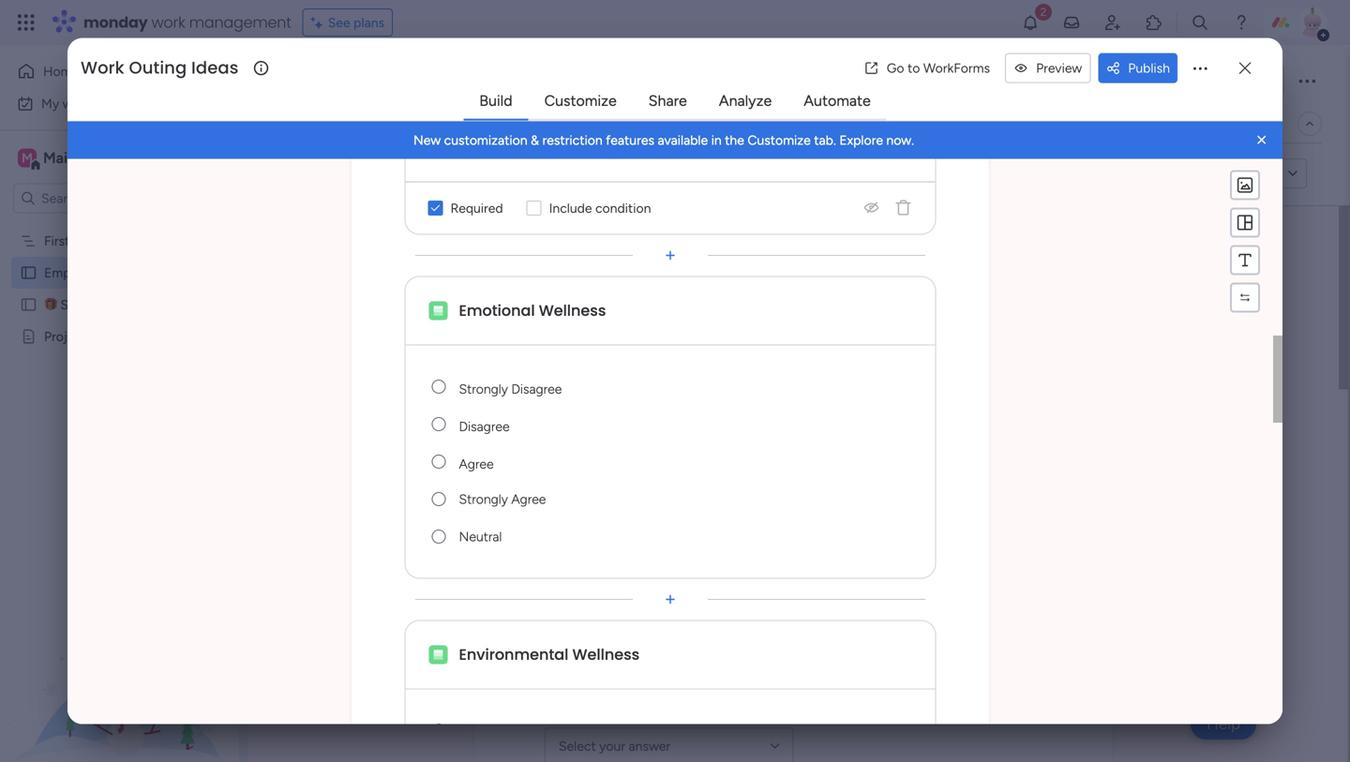 Task type: vqa. For each thing, say whether or not it's contained in the screenshot.
Powered
yes



Task type: locate. For each thing, give the bounding box(es) containing it.
1 horizontal spatial well-
[[438, 60, 512, 101]]

tab list
[[464, 83, 887, 121]]

work
[[152, 12, 185, 33], [63, 96, 91, 112]]

well-
[[438, 60, 512, 101], [105, 265, 134, 281], [702, 290, 778, 332]]

1 vertical spatial strongly disagree
[[459, 726, 562, 742]]

2 horizontal spatial employee
[[545, 290, 694, 332]]

2 vertical spatial disagree
[[512, 726, 562, 742]]

0 vertical spatial disagree
[[512, 381, 562, 397]]

0 vertical spatial &
[[531, 132, 539, 148]]

& for customization
[[531, 132, 539, 148]]

employee well-being survey
[[285, 60, 701, 101], [44, 265, 209, 281], [545, 290, 973, 332]]

0 vertical spatial work
[[152, 12, 185, 33]]

1 vertical spatial add new question image
[[661, 591, 680, 609]]

0 vertical spatial automate
[[804, 92, 871, 110]]

& inside list box
[[148, 329, 156, 345]]

1 horizontal spatial customize
[[748, 132, 811, 148]]

3 name group from the top
[[545, 570, 1043, 679]]

1 strongly from the top
[[459, 381, 508, 397]]

strongly disagree for 2nd strongly disagree button from the top
[[459, 726, 562, 742]]

my work button
[[11, 89, 202, 119]]

1 horizontal spatial form
[[431, 116, 461, 132]]

lottie animation image
[[0, 573, 239, 763]]

component__icon image left the emotional
[[429, 302, 448, 320]]

tab.
[[814, 132, 837, 148]]

1 horizontal spatial being
[[512, 60, 596, 101]]

1 horizontal spatial work
[[152, 12, 185, 33]]

& inside banner banner
[[531, 132, 539, 148]]

0 horizontal spatial &
[[148, 329, 156, 345]]

search everything image
[[1191, 13, 1210, 32]]

form up new
[[431, 116, 461, 132]]

2 vertical spatial employee
[[545, 290, 694, 332]]

None field
[[456, 481, 913, 518], [456, 518, 913, 556], [456, 481, 913, 518], [456, 518, 913, 556]]

automate
[[804, 92, 871, 110], [1210, 116, 1268, 132]]

see
[[328, 15, 350, 30]]

disagree down 'emotional wellness'
[[512, 381, 562, 397]]

list box
[[0, 221, 239, 606]]

0 horizontal spatial employee
[[44, 265, 102, 281]]

work outing ideas
[[81, 56, 239, 80]]

1 name group from the top
[[545, 352, 1043, 461]]

work up work outing ideas field at the left of the page
[[152, 12, 185, 33]]

work inside button
[[63, 96, 91, 112]]

disagree for 2nd strongly disagree button from the top
[[512, 726, 562, 742]]

disagree down environmental wellness
[[512, 726, 562, 742]]

form
[[372, 116, 403, 132], [431, 116, 461, 132]]

m
[[22, 150, 33, 166]]

1 public board image from the top
[[20, 264, 38, 282]]

1 vertical spatial employee
[[44, 265, 102, 281]]

name group
[[545, 352, 1043, 461], [545, 461, 1043, 570], [545, 570, 1043, 679], [545, 679, 1043, 763]]

customize
[[545, 92, 617, 110], [748, 132, 811, 148]]

by
[[439, 165, 456, 183]]

0 vertical spatial component__icon image
[[429, 302, 448, 320]]

work right my
[[63, 96, 91, 112]]

job
[[545, 584, 573, 605]]

component__icon image for environmental wellness
[[429, 646, 448, 665]]

&
[[531, 132, 539, 148], [148, 329, 156, 345]]

activity
[[1103, 73, 1149, 89]]

environmental wellness
[[459, 645, 640, 666]]

employee down first board
[[44, 265, 102, 281]]

work for my
[[63, 96, 91, 112]]

customize up restriction
[[545, 92, 617, 110]]

go to workforms button
[[857, 53, 998, 83]]

1 vertical spatial strongly
[[459, 726, 508, 742]]

public board image for employee well-being survey
[[20, 264, 38, 282]]

name group containing job role
[[545, 570, 1043, 679]]

1 vertical spatial public board image
[[20, 296, 38, 314]]

🎁 secret santa
[[44, 297, 136, 313]]

form button
[[358, 109, 417, 139], [417, 109, 475, 139]]

customize right the
[[748, 132, 811, 148]]

form up powered
[[372, 116, 403, 132]]

powered by
[[376, 165, 456, 183]]

& right the requests
[[148, 329, 156, 345]]

1 vertical spatial strongly disagree button
[[456, 713, 913, 750]]

1 vertical spatial &
[[148, 329, 156, 345]]

2 vertical spatial being
[[778, 290, 865, 332]]

plans
[[354, 15, 385, 30]]

disagree
[[512, 381, 562, 397], [459, 419, 510, 435], [512, 726, 562, 742]]

employee up name
[[545, 290, 694, 332]]

agree
[[459, 456, 494, 472]]

apps image
[[1145, 13, 1164, 32]]

form button left add view icon
[[417, 109, 475, 139]]

🎁
[[44, 297, 57, 313]]

0 horizontal spatial automate
[[804, 92, 871, 110]]

strongly down environmental
[[459, 726, 508, 742]]

condition
[[596, 200, 651, 216]]

now.
[[887, 132, 915, 148]]

add new question image
[[661, 246, 680, 265], [661, 591, 680, 609]]

copy form link
[[1186, 166, 1272, 182]]

automate link
[[789, 84, 886, 118]]

0 vertical spatial add new question image
[[661, 246, 680, 265]]

option
[[0, 224, 239, 228]]

0 horizontal spatial work
[[63, 96, 91, 112]]

wellness up name
[[539, 300, 606, 321]]

public board image for 🎁 secret santa
[[20, 296, 38, 314]]

my
[[41, 96, 59, 112]]

1 vertical spatial wellness
[[573, 645, 640, 666]]

name group containing department
[[545, 461, 1043, 570]]

lottie animation element
[[0, 573, 239, 763]]

role
[[577, 584, 606, 605]]

0 vertical spatial strongly disagree button
[[456, 368, 913, 406]]

customize inside banner banner
[[748, 132, 811, 148]]

2 name group from the top
[[545, 461, 1043, 570]]

1 vertical spatial component__icon image
[[429, 646, 448, 665]]

0 horizontal spatial customize
[[545, 92, 617, 110]]

customize link
[[530, 84, 632, 118]]

copy
[[1186, 166, 1218, 182]]

4 name group from the top
[[545, 679, 1043, 763]]

strongly disagree down the emotional
[[459, 381, 562, 397]]

banner banner
[[68, 122, 1283, 159]]

activity button
[[1096, 66, 1185, 96]]

features
[[606, 132, 655, 148]]

emotional wellness
[[459, 300, 606, 321]]

2 strongly disagree from the top
[[459, 726, 562, 742]]

component__icon image
[[429, 302, 448, 320], [429, 646, 448, 665]]

employee
[[285, 60, 430, 101], [44, 265, 102, 281], [545, 290, 694, 332]]

wellness
[[539, 300, 606, 321], [573, 645, 640, 666]]

2 public board image from the top
[[20, 296, 38, 314]]

public board image
[[20, 264, 38, 282], [20, 296, 38, 314]]

form
[[1221, 166, 1249, 182]]

wellness for emotional wellness
[[539, 300, 606, 321]]

1 vertical spatial automate
[[1210, 116, 1268, 132]]

0 vertical spatial strongly disagree
[[459, 381, 562, 397]]

employee up table
[[285, 60, 430, 101]]

0 horizontal spatial form
[[372, 116, 403, 132]]

2 component__icon image from the top
[[429, 646, 448, 665]]

form button up powered
[[358, 109, 417, 139]]

1 vertical spatial work
[[63, 96, 91, 112]]

share link
[[634, 84, 702, 118]]

strongly disagree button
[[456, 368, 913, 406], [456, 713, 913, 750]]

form form
[[68, 0, 1283, 763], [249, 206, 1349, 763]]

1 horizontal spatial &
[[531, 132, 539, 148]]

1 vertical spatial survey
[[170, 265, 209, 281]]

strongly up agree
[[459, 381, 508, 397]]

board
[[73, 233, 107, 249]]

2 vertical spatial well-
[[702, 290, 778, 332]]

automate down invite / 1 button on the top
[[1210, 116, 1268, 132]]

integrate
[[1021, 116, 1075, 132]]

0 vertical spatial public board image
[[20, 264, 38, 282]]

monday work management
[[83, 12, 291, 33]]

list box containing first board
[[0, 221, 239, 606]]

go
[[887, 60, 905, 76]]

1 strongly disagree from the top
[[459, 381, 562, 397]]

1 horizontal spatial survey
[[604, 60, 701, 101]]

table
[[313, 116, 344, 132]]

component__icon image left environmental
[[429, 646, 448, 665]]

0 vertical spatial strongly
[[459, 381, 508, 397]]

required
[[451, 200, 503, 216]]

1
[[1271, 73, 1277, 89]]

& left restriction
[[531, 132, 539, 148]]

2 form button from the left
[[417, 109, 475, 139]]

1 vertical spatial employee well-being survey
[[44, 265, 209, 281]]

preview button
[[1006, 53, 1091, 83]]

2 vertical spatial survey
[[873, 290, 973, 332]]

strongly
[[459, 381, 508, 397], [459, 726, 508, 742]]

strongly disagree down environmental
[[459, 726, 562, 742]]

restriction
[[543, 132, 603, 148]]

ruby anderson image
[[1298, 8, 1328, 38]]

being
[[512, 60, 596, 101], [134, 265, 167, 281], [778, 290, 865, 332]]

link
[[1252, 166, 1272, 182]]

0 vertical spatial survey
[[604, 60, 701, 101]]

1 horizontal spatial employee
[[285, 60, 430, 101]]

customization
[[444, 132, 528, 148]]

form form containing employee well-being survey
[[249, 206, 1349, 763]]

2 strongly from the top
[[459, 726, 508, 742]]

help image
[[1233, 13, 1251, 32]]

strongly disagree
[[459, 381, 562, 397], [459, 726, 562, 742]]

0 vertical spatial customize
[[545, 92, 617, 110]]

select product image
[[17, 13, 36, 32]]

see plans
[[328, 15, 385, 30]]

workspace
[[80, 149, 154, 167]]

invite
[[1227, 73, 1260, 89]]

0 horizontal spatial being
[[134, 265, 167, 281]]

1 component__icon image from the top
[[429, 302, 448, 320]]

1 vertical spatial customize
[[748, 132, 811, 148]]

analyze
[[719, 92, 772, 110]]

customize inside 'link'
[[545, 92, 617, 110]]

approvals
[[159, 329, 218, 345]]

wellness down role at the bottom left
[[573, 645, 640, 666]]

1 vertical spatial well-
[[105, 265, 134, 281]]

survey
[[604, 60, 701, 101], [170, 265, 209, 281], [873, 290, 973, 332]]

1 vertical spatial being
[[134, 265, 167, 281]]

project requests & approvals
[[44, 329, 218, 345]]

strongly for 2nd strongly disagree button from the top
[[459, 726, 508, 742]]

0 horizontal spatial survey
[[170, 265, 209, 281]]

0 vertical spatial wellness
[[539, 300, 606, 321]]

wellness for environmental wellness
[[573, 645, 640, 666]]

work
[[81, 56, 125, 80]]

automate up tab.
[[804, 92, 871, 110]]

0 vertical spatial employee well-being survey
[[285, 60, 701, 101]]

1 form button from the left
[[358, 109, 417, 139]]

2 strongly disagree button from the top
[[456, 713, 913, 750]]

customization tools toolbar
[[1231, 170, 1261, 313]]

disagree up agree
[[459, 419, 510, 435]]



Task type: describe. For each thing, give the bounding box(es) containing it.
my work
[[41, 96, 91, 112]]

& for requests
[[148, 329, 156, 345]]

1 form from the left
[[372, 116, 403, 132]]

close image
[[1253, 131, 1272, 150]]

preview
[[1037, 60, 1083, 76]]

workforms logo image
[[463, 159, 569, 189]]

add view image
[[486, 117, 494, 131]]

new customization & restriction features available in the customize tab. explore now.
[[414, 132, 915, 148]]

emotional
[[459, 300, 535, 321]]

copy form link button
[[1152, 159, 1280, 189]]

2 vertical spatial employee well-being survey
[[545, 290, 973, 332]]

main workspace
[[43, 149, 154, 167]]

see plans button
[[303, 8, 393, 37]]

survey inside list box
[[170, 265, 209, 281]]

collapse board header image
[[1303, 116, 1318, 131]]

dapulse integrations image
[[1000, 117, 1014, 131]]

tab list containing build
[[464, 83, 887, 121]]

help
[[1207, 715, 1241, 734]]

0 vertical spatial being
[[512, 60, 596, 101]]

Work Outing Ideas field
[[76, 56, 251, 80]]

agree button
[[456, 443, 913, 481]]

disagree button
[[456, 406, 913, 443]]

requests
[[90, 329, 144, 345]]

table button
[[284, 109, 358, 139]]

help button
[[1191, 709, 1257, 740]]

being inside list box
[[134, 265, 167, 281]]

1 add new question image from the top
[[661, 246, 680, 265]]

form form containing emotional
[[68, 0, 1283, 763]]

Job role field
[[545, 619, 1043, 656]]

Employee well-being survey field
[[280, 60, 706, 101]]

menu image
[[1236, 214, 1255, 232]]

menu image
[[1236, 251, 1255, 270]]

powered
[[376, 165, 435, 183]]

home
[[43, 63, 79, 79]]

department
[[545, 475, 637, 496]]

workforms
[[924, 60, 991, 76]]

the
[[725, 132, 745, 148]]

ideas
[[191, 56, 239, 80]]

component__icon image for emotional wellness
[[429, 302, 448, 320]]

strongly for second strongly disagree button from the bottom of the page
[[459, 381, 508, 397]]

2 horizontal spatial being
[[778, 290, 865, 332]]

publish
[[1129, 60, 1171, 76]]

home button
[[11, 56, 202, 86]]

work for monday
[[152, 12, 185, 33]]

analyze link
[[704, 84, 787, 118]]

1 strongly disagree button from the top
[[456, 368, 913, 406]]

management
[[189, 12, 291, 33]]

secret
[[60, 297, 99, 313]]

invite / 1 button
[[1192, 66, 1285, 96]]

environmental
[[459, 645, 569, 666]]

background color and image selector image
[[1236, 176, 1255, 195]]

2 image
[[1036, 1, 1052, 22]]

1 horizontal spatial automate
[[1210, 116, 1268, 132]]

Department field
[[545, 510, 1043, 548]]

available
[[658, 132, 708, 148]]

include condition
[[549, 200, 651, 216]]

monday
[[83, 12, 148, 33]]

workspace selection element
[[18, 147, 157, 171]]

include
[[549, 200, 592, 216]]

explore
[[840, 132, 884, 148]]

name
[[545, 366, 591, 387]]

/
[[1263, 73, 1268, 89]]

go to workforms
[[887, 60, 991, 76]]

build
[[480, 92, 513, 110]]

job role
[[545, 584, 606, 605]]

publish button
[[1099, 53, 1178, 83]]

workspace image
[[18, 148, 37, 168]]

2 add new question image from the top
[[661, 591, 680, 609]]

invite / 1
[[1227, 73, 1277, 89]]

2 form from the left
[[431, 116, 461, 132]]

new
[[414, 132, 441, 148]]

employee well-being survey inside list box
[[44, 265, 209, 281]]

Name field
[[545, 401, 1043, 439]]

name group containing name
[[545, 352, 1043, 461]]

Search in workspace field
[[39, 188, 157, 209]]

main
[[43, 149, 76, 167]]

0 vertical spatial well-
[[438, 60, 512, 101]]

1 vertical spatial disagree
[[459, 419, 510, 435]]

inbox image
[[1063, 13, 1082, 32]]

automate inside automate link
[[804, 92, 871, 110]]

2 horizontal spatial survey
[[873, 290, 973, 332]]

first board
[[44, 233, 107, 249]]

strongly disagree for second strongly disagree button from the bottom of the page
[[459, 381, 562, 397]]

2 horizontal spatial well-
[[702, 290, 778, 332]]

project
[[44, 329, 86, 345]]

notifications image
[[1022, 13, 1040, 32]]

to
[[908, 60, 921, 76]]

0 vertical spatial employee
[[285, 60, 430, 101]]

more actions image
[[1191, 59, 1210, 78]]

santa
[[103, 297, 136, 313]]

share
[[649, 92, 687, 110]]

disagree for second strongly disagree button from the bottom of the page
[[512, 381, 562, 397]]

invite members image
[[1104, 13, 1123, 32]]

outing
[[129, 56, 187, 80]]

first
[[44, 233, 70, 249]]

0 horizontal spatial well-
[[105, 265, 134, 281]]

build link
[[465, 84, 528, 118]]

in
[[712, 132, 722, 148]]

autopilot image
[[1186, 111, 1202, 135]]



